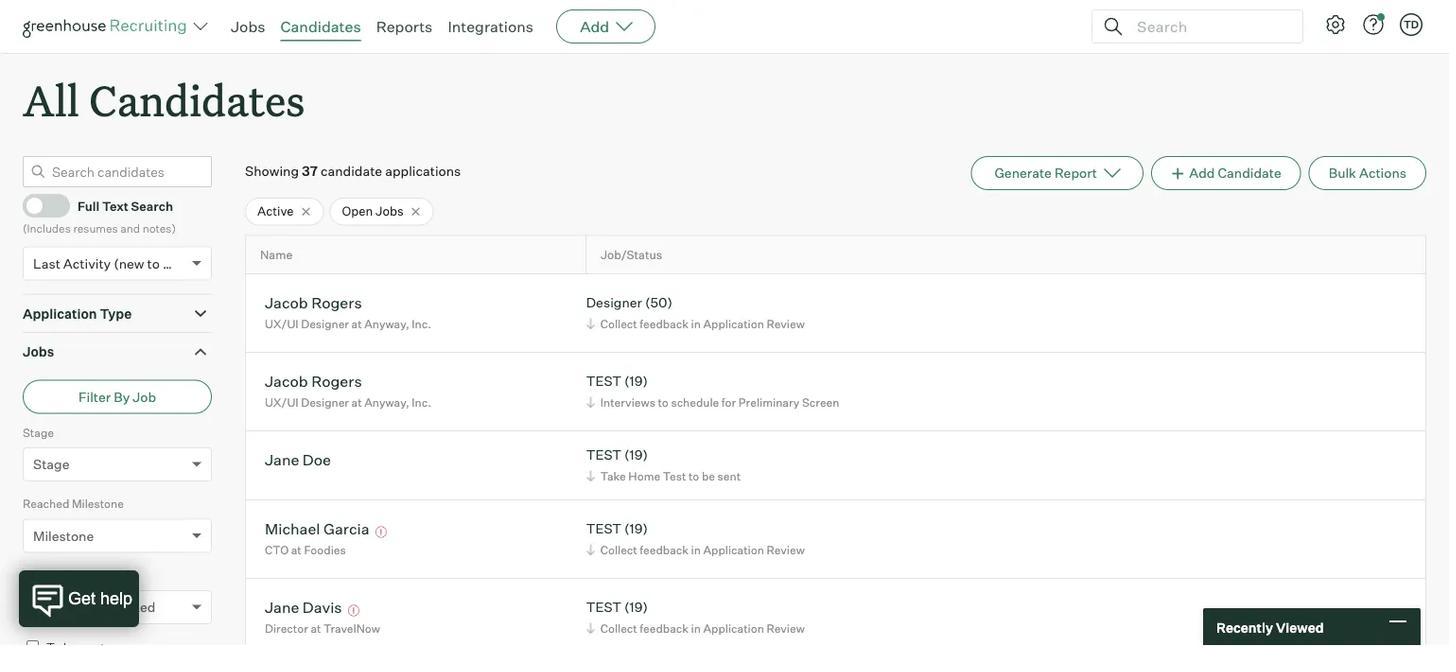 Task type: vqa. For each thing, say whether or not it's contained in the screenshot.
list box containing Name (A to Z)
no



Task type: locate. For each thing, give the bounding box(es) containing it.
1 vertical spatial jobs
[[376, 204, 404, 219]]

test
[[586, 373, 622, 389], [586, 447, 622, 463], [586, 521, 622, 537], [586, 599, 622, 616]]

0 horizontal spatial jobs
[[23, 344, 54, 360]]

(50)
[[645, 294, 673, 311]]

candidates right jobs link
[[281, 17, 361, 36]]

2 jacob rogers link from the top
[[265, 372, 362, 393]]

submitted
[[71, 568, 128, 582], [90, 599, 155, 616]]

feedback for designer (50)
[[640, 317, 689, 331]]

2 vertical spatial review
[[767, 621, 805, 635]]

recently viewed
[[1217, 619, 1324, 636]]

jacob rogers link
[[265, 293, 362, 315], [265, 372, 362, 393]]

full text search (includes resumes and notes)
[[23, 198, 176, 235]]

checkmark image
[[31, 198, 45, 212]]

inc. for test (19)
[[412, 395, 431, 409]]

1 jacob rogers ux/ui designer at anyway, inc. from the top
[[265, 293, 431, 331]]

1 horizontal spatial add
[[1189, 165, 1215, 181]]

2 vertical spatial in
[[691, 621, 701, 635]]

jane davis has been in application review for more than 5 days image
[[345, 605, 362, 617]]

michael
[[265, 519, 320, 538]]

add button
[[556, 9, 656, 44]]

1 vertical spatial job post submitted
[[33, 599, 155, 616]]

jacob down name
[[265, 293, 308, 312]]

interviews
[[600, 395, 655, 409]]

add for add candidate
[[1189, 165, 1215, 181]]

review
[[767, 317, 805, 331], [767, 543, 805, 557], [767, 621, 805, 635]]

1 vertical spatial add
[[1189, 165, 1215, 181]]

1 jacob from the top
[[265, 293, 308, 312]]

filter by job button
[[23, 380, 212, 414]]

3 test from the top
[[586, 521, 622, 537]]

0 vertical spatial jane
[[265, 450, 299, 469]]

feedback inside designer (50) collect feedback in application review
[[640, 317, 689, 331]]

0 vertical spatial feedback
[[640, 317, 689, 331]]

1 review from the top
[[767, 317, 805, 331]]

rogers
[[311, 293, 362, 312], [311, 372, 362, 390]]

sent
[[718, 469, 741, 483]]

(19)
[[624, 373, 648, 389], [624, 447, 648, 463], [624, 521, 648, 537], [624, 599, 648, 616]]

1 vertical spatial post
[[59, 599, 87, 616]]

jacob rogers ux/ui designer at anyway, inc. up doe
[[265, 372, 431, 409]]

travelnow
[[324, 621, 380, 635]]

2 rogers from the top
[[311, 372, 362, 390]]

1 collect from the top
[[600, 317, 637, 331]]

old)
[[163, 255, 187, 272]]

1 rogers from the top
[[311, 293, 362, 312]]

bulk
[[1329, 165, 1357, 181]]

davis
[[303, 598, 342, 617]]

job post submitted down reached milestone element
[[23, 568, 128, 582]]

jacob rogers link for designer
[[265, 293, 362, 315]]

1 vertical spatial rogers
[[311, 372, 362, 390]]

2 vertical spatial feedback
[[640, 621, 689, 635]]

1 (19) from the top
[[624, 373, 648, 389]]

1 vertical spatial inc.
[[412, 395, 431, 409]]

name
[[260, 248, 293, 262]]

greenhouse recruiting image
[[23, 15, 193, 38]]

1 vertical spatial jacob
[[265, 372, 308, 390]]

jacob rogers ux/ui designer at anyway, inc. for test
[[265, 372, 431, 409]]

3 collect feedback in application review link from the top
[[583, 619, 810, 637]]

in
[[691, 317, 701, 331], [691, 543, 701, 557], [691, 621, 701, 635]]

in for test (19)
[[691, 543, 701, 557]]

1 vertical spatial stage
[[33, 456, 70, 473]]

2 vertical spatial collect feedback in application review link
[[583, 619, 810, 637]]

candidate
[[321, 163, 382, 179]]

1 anyway, from the top
[[364, 317, 409, 331]]

collect feedback in application review link
[[583, 315, 810, 333], [583, 541, 810, 559], [583, 619, 810, 637]]

1 vertical spatial designer
[[301, 317, 349, 331]]

1 vertical spatial collect
[[600, 543, 637, 557]]

(19) inside the test (19) interviews to schedule for preliminary screen
[[624, 373, 648, 389]]

0 vertical spatial inc.
[[412, 317, 431, 331]]

0 vertical spatial collect feedback in application review link
[[583, 315, 810, 333]]

application
[[23, 305, 97, 322], [703, 317, 764, 331], [703, 543, 764, 557], [703, 621, 764, 635]]

report
[[1055, 165, 1097, 181]]

to inside 'test (19) take home test to be sent'
[[689, 469, 699, 483]]

job post submitted element
[[23, 566, 212, 638]]

0 vertical spatial job post submitted
[[23, 568, 128, 582]]

preliminary
[[739, 395, 800, 409]]

ux/ui for test (19)
[[265, 395, 299, 409]]

1 vertical spatial candidates
[[89, 72, 305, 128]]

2 horizontal spatial jobs
[[376, 204, 404, 219]]

to left be
[[689, 469, 699, 483]]

ux/ui up jane doe
[[265, 395, 299, 409]]

1 vertical spatial review
[[767, 543, 805, 557]]

2 review from the top
[[767, 543, 805, 557]]

anyway, for designer
[[364, 317, 409, 331]]

0 vertical spatial to
[[147, 255, 160, 272]]

feedback
[[640, 317, 689, 331], [640, 543, 689, 557], [640, 621, 689, 635]]

0 vertical spatial test (19) collect feedback in application review
[[586, 521, 805, 557]]

add inside popup button
[[580, 17, 609, 36]]

configure image
[[1325, 13, 1347, 36]]

open jobs
[[342, 204, 404, 219]]

1 vertical spatial anyway,
[[364, 395, 409, 409]]

post down reached milestone element
[[59, 599, 87, 616]]

0 vertical spatial add
[[580, 17, 609, 36]]

1 vertical spatial jane
[[265, 598, 299, 617]]

0 vertical spatial candidates
[[281, 17, 361, 36]]

2 jane from the top
[[265, 598, 299, 617]]

1 vertical spatial to
[[658, 395, 669, 409]]

jacob up jane doe
[[265, 372, 308, 390]]

jacob for designer
[[265, 293, 308, 312]]

1 vertical spatial collect feedback in application review link
[[583, 541, 810, 559]]

to inside the test (19) interviews to schedule for preliminary screen
[[658, 395, 669, 409]]

jobs right open
[[376, 204, 404, 219]]

1 ux/ui from the top
[[265, 317, 299, 331]]

collect
[[600, 317, 637, 331], [600, 543, 637, 557], [600, 621, 637, 635]]

1 vertical spatial test (19) collect feedback in application review
[[586, 599, 805, 635]]

test inside 'test (19) take home test to be sent'
[[586, 447, 622, 463]]

collect inside designer (50) collect feedback in application review
[[600, 317, 637, 331]]

0 vertical spatial collect
[[600, 317, 637, 331]]

add
[[580, 17, 609, 36], [1189, 165, 1215, 181]]

1 vertical spatial milestone
[[33, 528, 94, 544]]

post down reached
[[45, 568, 69, 582]]

0 vertical spatial job
[[133, 389, 156, 405]]

0 vertical spatial jacob rogers ux/ui designer at anyway, inc.
[[265, 293, 431, 331]]

job inside filter by job button
[[133, 389, 156, 405]]

rogers down open
[[311, 293, 362, 312]]

2 collect feedback in application review link from the top
[[583, 541, 810, 559]]

filter by job
[[78, 389, 156, 405]]

0 vertical spatial milestone
[[72, 497, 124, 511]]

0 horizontal spatial to
[[147, 255, 160, 272]]

(19) inside 'test (19) take home test to be sent'
[[624, 447, 648, 463]]

stage
[[23, 425, 54, 440], [33, 456, 70, 473]]

2 jacob from the top
[[265, 372, 308, 390]]

jane doe
[[265, 450, 331, 469]]

by
[[114, 389, 130, 405]]

test (19) take home test to be sent
[[586, 447, 741, 483]]

0 vertical spatial rogers
[[311, 293, 362, 312]]

0 vertical spatial in
[[691, 317, 701, 331]]

0 vertical spatial jobs
[[231, 17, 265, 36]]

1 collect feedback in application review link from the top
[[583, 315, 810, 333]]

1 vertical spatial feedback
[[640, 543, 689, 557]]

anyway,
[[364, 317, 409, 331], [364, 395, 409, 409]]

candidate reports are now available! apply filters and select "view in app" element
[[971, 156, 1144, 190]]

jane left doe
[[265, 450, 299, 469]]

feedback for test (19)
[[640, 543, 689, 557]]

2 collect from the top
[[600, 543, 637, 557]]

review inside designer (50) collect feedback in application review
[[767, 317, 805, 331]]

candidates down jobs link
[[89, 72, 305, 128]]

2 horizontal spatial to
[[689, 469, 699, 483]]

last
[[33, 255, 60, 272]]

0 horizontal spatial add
[[580, 17, 609, 36]]

1 test from the top
[[586, 373, 622, 389]]

2 (19) from the top
[[624, 447, 648, 463]]

0 vertical spatial jacob
[[265, 293, 308, 312]]

1 vertical spatial jacob rogers ux/ui designer at anyway, inc.
[[265, 372, 431, 409]]

1 jane from the top
[[265, 450, 299, 469]]

0 vertical spatial post
[[45, 568, 69, 582]]

jacob rogers link up doe
[[265, 372, 362, 393]]

collect for test (19)
[[600, 543, 637, 557]]

3 feedback from the top
[[640, 621, 689, 635]]

notes)
[[143, 221, 176, 235]]

2 vertical spatial collect
[[600, 621, 637, 635]]

3 in from the top
[[691, 621, 701, 635]]

Search text field
[[1132, 13, 1286, 40]]

test for interviews to schedule for preliminary screen
[[586, 373, 622, 389]]

4 (19) from the top
[[624, 599, 648, 616]]

1 vertical spatial in
[[691, 543, 701, 557]]

1 jacob rogers link from the top
[[265, 293, 362, 315]]

1 vertical spatial ux/ui
[[265, 395, 299, 409]]

1 horizontal spatial jobs
[[231, 17, 265, 36]]

test inside the test (19) interviews to schedule for preliminary screen
[[586, 373, 622, 389]]

candidates
[[281, 17, 361, 36], [89, 72, 305, 128]]

(19) for take home test to be sent
[[624, 447, 648, 463]]

jane
[[265, 450, 299, 469], [265, 598, 299, 617]]

actions
[[1359, 165, 1407, 181]]

ux/ui down name
[[265, 317, 299, 331]]

4 test from the top
[[586, 599, 622, 616]]

post
[[45, 568, 69, 582], [59, 599, 87, 616]]

0 vertical spatial anyway,
[[364, 317, 409, 331]]

generate report button
[[971, 156, 1144, 190]]

type
[[100, 305, 132, 322]]

michael garcia has been in application review for more than 5 days image
[[373, 527, 390, 538]]

test (19) interviews to schedule for preliminary screen
[[586, 373, 840, 409]]

applications
[[385, 163, 461, 179]]

rogers up doe
[[311, 372, 362, 390]]

(19) for interviews to schedule for preliminary screen
[[624, 373, 648, 389]]

home
[[629, 469, 661, 483]]

1 in from the top
[[691, 317, 701, 331]]

0 vertical spatial review
[[767, 317, 805, 331]]

2 inc. from the top
[[412, 395, 431, 409]]

ux/ui for designer (50)
[[265, 317, 299, 331]]

job post submitted up to be sent checkbox
[[33, 599, 155, 616]]

2 test from the top
[[586, 447, 622, 463]]

0 vertical spatial designer
[[586, 294, 642, 311]]

1 vertical spatial jacob rogers link
[[265, 372, 362, 393]]

2 anyway, from the top
[[364, 395, 409, 409]]

milestone down reached milestone at the bottom left of page
[[33, 528, 94, 544]]

jobs down "application type"
[[23, 344, 54, 360]]

2 feedback from the top
[[640, 543, 689, 557]]

test for collect feedback in application review
[[586, 521, 622, 537]]

test for take home test to be sent
[[586, 447, 622, 463]]

1 horizontal spatial to
[[658, 395, 669, 409]]

to for old)
[[147, 255, 160, 272]]

search
[[131, 198, 173, 213]]

1 feedback from the top
[[640, 317, 689, 331]]

jacob
[[265, 293, 308, 312], [265, 372, 308, 390]]

2 jacob rogers ux/ui designer at anyway, inc. from the top
[[265, 372, 431, 409]]

reports link
[[376, 17, 433, 36]]

2 ux/ui from the top
[[265, 395, 299, 409]]

ux/ui
[[265, 317, 299, 331], [265, 395, 299, 409]]

0 vertical spatial jacob rogers link
[[265, 293, 362, 315]]

job
[[133, 389, 156, 405], [23, 568, 43, 582], [33, 599, 57, 616]]

2 vertical spatial to
[[689, 469, 699, 483]]

0 vertical spatial ux/ui
[[265, 317, 299, 331]]

1 inc. from the top
[[412, 317, 431, 331]]

jobs left candidates link
[[231, 17, 265, 36]]

jacob rogers ux/ui designer at anyway, inc. for designer
[[265, 293, 431, 331]]

jane up director
[[265, 598, 299, 617]]

review for designer (50)
[[767, 317, 805, 331]]

2 vertical spatial designer
[[301, 395, 349, 409]]

jacob rogers ux/ui designer at anyway, inc.
[[265, 293, 431, 331], [265, 372, 431, 409]]

test (19) collect feedback in application review
[[586, 521, 805, 557], [586, 599, 805, 635]]

in inside designer (50) collect feedback in application review
[[691, 317, 701, 331]]

review for test (19)
[[767, 543, 805, 557]]

jane for jane davis
[[265, 598, 299, 617]]

3 (19) from the top
[[624, 521, 648, 537]]

to left old)
[[147, 255, 160, 272]]

to left 'schedule'
[[658, 395, 669, 409]]

milestone down stage 'element'
[[72, 497, 124, 511]]

jacob rogers ux/ui designer at anyway, inc. down name
[[265, 293, 431, 331]]

2 in from the top
[[691, 543, 701, 557]]

jacob rogers link down name
[[265, 293, 362, 315]]

showing
[[245, 163, 299, 179]]

job post submitted
[[23, 568, 128, 582], [33, 599, 155, 616]]

jane davis link
[[265, 598, 342, 619]]



Task type: describe. For each thing, give the bounding box(es) containing it.
active
[[257, 204, 294, 219]]

open
[[342, 204, 373, 219]]

screen
[[802, 395, 840, 409]]

3 review from the top
[[767, 621, 805, 635]]

(19) for collect feedback in application review
[[624, 521, 648, 537]]

showing 37 candidate applications
[[245, 163, 461, 179]]

recently
[[1217, 619, 1273, 636]]

designer for test (19)
[[301, 395, 349, 409]]

doe
[[303, 450, 331, 469]]

last activity (new to old)
[[33, 255, 187, 272]]

collect feedback in application review link for michael garcia
[[583, 541, 810, 559]]

application type
[[23, 305, 132, 322]]

last activity (new to old) option
[[33, 255, 187, 272]]

jacob for test
[[265, 372, 308, 390]]

bulk actions link
[[1309, 156, 1427, 190]]

1 vertical spatial submitted
[[90, 599, 155, 616]]

0 vertical spatial submitted
[[71, 568, 128, 582]]

jane davis
[[265, 598, 342, 617]]

(includes
[[23, 221, 71, 235]]

in for designer (50)
[[691, 317, 701, 331]]

director at travelnow
[[265, 621, 380, 635]]

michael garcia
[[265, 519, 369, 538]]

candidate
[[1218, 165, 1282, 181]]

reports
[[376, 17, 433, 36]]

take home test to be sent link
[[583, 467, 746, 485]]

rogers for test
[[311, 372, 362, 390]]

cto
[[265, 543, 289, 557]]

integrations
[[448, 17, 534, 36]]

reached
[[23, 497, 69, 511]]

designer inside designer (50) collect feedback in application review
[[586, 294, 642, 311]]

foodies
[[304, 543, 346, 557]]

(new
[[114, 255, 144, 272]]

filter
[[78, 389, 111, 405]]

inc. for designer (50)
[[412, 317, 431, 331]]

0 vertical spatial stage
[[23, 425, 54, 440]]

generate report
[[995, 165, 1097, 181]]

designer for designer (50)
[[301, 317, 349, 331]]

schedule
[[671, 395, 719, 409]]

td button
[[1396, 9, 1427, 40]]

td
[[1404, 18, 1419, 31]]

jobs link
[[231, 17, 265, 36]]

anyway, for test
[[364, 395, 409, 409]]

all candidates
[[23, 72, 305, 128]]

text
[[102, 198, 129, 213]]

activity
[[63, 255, 111, 272]]

1 vertical spatial job
[[23, 568, 43, 582]]

reached milestone
[[23, 497, 124, 511]]

integrations link
[[448, 17, 534, 36]]

bulk actions
[[1329, 165, 1407, 181]]

collect for designer (50)
[[600, 317, 637, 331]]

candidates link
[[281, 17, 361, 36]]

add for add
[[580, 17, 609, 36]]

Search candidates field
[[23, 156, 212, 188]]

37
[[302, 163, 318, 179]]

add candidate
[[1189, 165, 1282, 181]]

be
[[702, 469, 715, 483]]

job/status
[[601, 248, 662, 262]]

all
[[23, 72, 79, 128]]

collect feedback in application review link for jane davis
[[583, 619, 810, 637]]

designer (50) collect feedback in application review
[[586, 294, 805, 331]]

cto at foodies
[[265, 543, 346, 557]]

3 collect from the top
[[600, 621, 637, 635]]

to for schedule
[[658, 395, 669, 409]]

director
[[265, 621, 308, 635]]

2 vertical spatial job
[[33, 599, 57, 616]]

full
[[78, 198, 100, 213]]

michael garcia link
[[265, 519, 369, 541]]

resumes
[[73, 221, 118, 235]]

add candidate link
[[1151, 156, 1302, 190]]

application inside designer (50) collect feedback in application review
[[703, 317, 764, 331]]

1 test (19) collect feedback in application review from the top
[[586, 521, 805, 557]]

stage element
[[23, 424, 212, 495]]

garcia
[[324, 519, 369, 538]]

jacob rogers link for test
[[265, 372, 362, 393]]

viewed
[[1276, 619, 1324, 636]]

generate
[[995, 165, 1052, 181]]

for
[[722, 395, 736, 409]]

td button
[[1400, 13, 1423, 36]]

jane for jane doe
[[265, 450, 299, 469]]

2 vertical spatial jobs
[[23, 344, 54, 360]]

rogers for designer
[[311, 293, 362, 312]]

reached milestone element
[[23, 495, 212, 566]]

take
[[600, 469, 626, 483]]

and
[[120, 221, 140, 235]]

interviews to schedule for preliminary screen link
[[583, 393, 844, 411]]

2 test (19) collect feedback in application review from the top
[[586, 599, 805, 635]]

test
[[663, 469, 686, 483]]

jane doe link
[[265, 450, 331, 472]]

To be sent checkbox
[[26, 641, 39, 646]]



